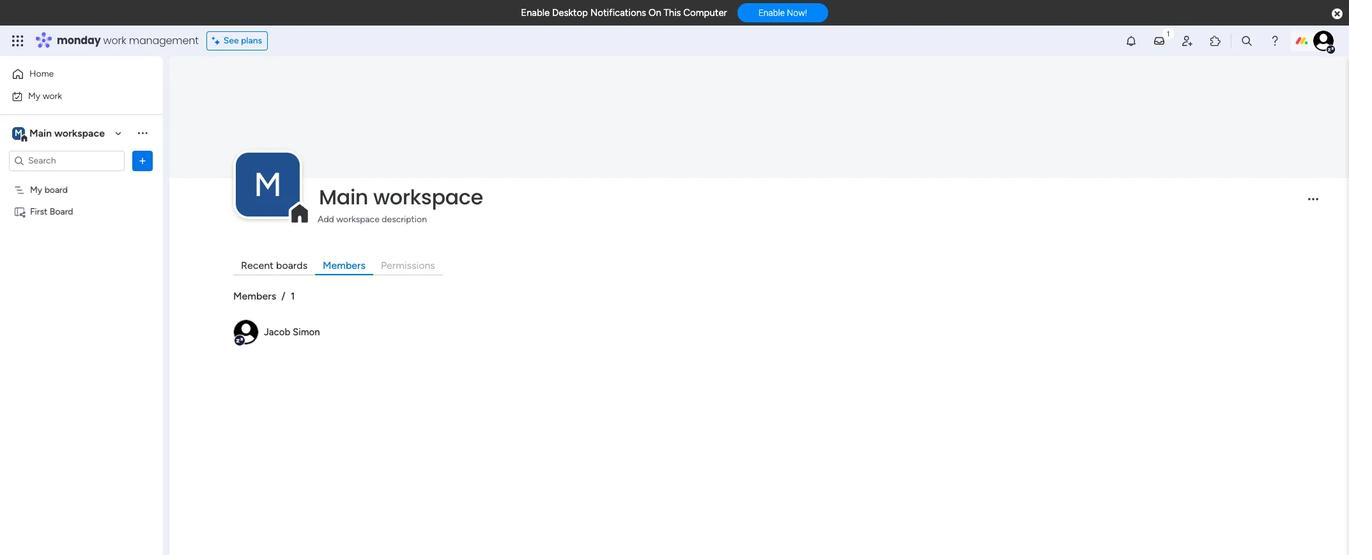 Task type: locate. For each thing, give the bounding box(es) containing it.
work for my
[[43, 90, 62, 101]]

jacob simon link
[[264, 327, 320, 338]]

monday work management
[[57, 33, 199, 48]]

workspace image
[[12, 126, 25, 140], [236, 153, 300, 217]]

1 vertical spatial work
[[43, 90, 62, 101]]

1 horizontal spatial m
[[254, 165, 282, 205]]

1 vertical spatial workspace
[[373, 183, 483, 212]]

m button
[[236, 153, 300, 217]]

enable inside button
[[759, 8, 785, 18]]

1 vertical spatial m
[[254, 165, 282, 205]]

m
[[15, 128, 22, 138], [254, 165, 282, 205]]

members / 1
[[233, 290, 295, 302]]

0 horizontal spatial main workspace
[[29, 127, 105, 139]]

0 vertical spatial members
[[323, 260, 366, 272]]

0 horizontal spatial enable
[[521, 7, 550, 19]]

1 horizontal spatial enable
[[759, 8, 785, 18]]

this
[[664, 7, 681, 19]]

0 horizontal spatial members
[[233, 290, 276, 302]]

on
[[649, 7, 661, 19]]

0 horizontal spatial workspace image
[[12, 126, 25, 140]]

1 vertical spatial main workspace
[[319, 183, 483, 212]]

help image
[[1269, 35, 1282, 47]]

enable left desktop
[[521, 7, 550, 19]]

work
[[103, 33, 126, 48], [43, 90, 62, 101]]

main up add
[[319, 183, 368, 212]]

members down add
[[323, 260, 366, 272]]

1 horizontal spatial main workspace
[[319, 183, 483, 212]]

1 vertical spatial my
[[30, 184, 42, 195]]

0 horizontal spatial main
[[29, 127, 52, 139]]

my down home
[[28, 90, 40, 101]]

enable for enable now!
[[759, 8, 785, 18]]

main workspace up description
[[319, 183, 483, 212]]

main workspace up the search in workspace field at the top of the page
[[29, 127, 105, 139]]

workspace up the search in workspace field at the top of the page
[[54, 127, 105, 139]]

monday
[[57, 33, 101, 48]]

m inside workspace selection element
[[15, 128, 22, 138]]

1 vertical spatial workspace image
[[236, 153, 300, 217]]

main workspace inside workspace selection element
[[29, 127, 105, 139]]

0 vertical spatial main
[[29, 127, 52, 139]]

main down my work
[[29, 127, 52, 139]]

work right monday on the left top of page
[[103, 33, 126, 48]]

my work button
[[8, 86, 137, 106]]

enable left now!
[[759, 8, 785, 18]]

my for my work
[[28, 90, 40, 101]]

workspace
[[54, 127, 105, 139], [373, 183, 483, 212], [336, 214, 380, 225]]

members
[[323, 260, 366, 272], [233, 290, 276, 302]]

first board
[[30, 206, 73, 217]]

my
[[28, 90, 40, 101], [30, 184, 42, 195]]

permissions
[[381, 260, 435, 272]]

enable
[[521, 7, 550, 19], [759, 8, 785, 18]]

work inside button
[[43, 90, 62, 101]]

my inside button
[[28, 90, 40, 101]]

1 horizontal spatial main
[[319, 183, 368, 212]]

1 horizontal spatial work
[[103, 33, 126, 48]]

1 vertical spatial main
[[319, 183, 368, 212]]

dapulse close image
[[1332, 8, 1343, 20]]

search everything image
[[1241, 35, 1253, 47]]

workspace right add
[[336, 214, 380, 225]]

my left board
[[30, 184, 42, 195]]

Search in workspace field
[[27, 153, 107, 168]]

see plans
[[224, 35, 262, 46]]

list box
[[0, 176, 163, 395]]

2 vertical spatial workspace
[[336, 214, 380, 225]]

desktop
[[552, 7, 588, 19]]

shareable board image
[[13, 206, 26, 218]]

work down home
[[43, 90, 62, 101]]

recent boards
[[241, 260, 308, 272]]

main
[[29, 127, 52, 139], [319, 183, 368, 212]]

main workspace
[[29, 127, 105, 139], [319, 183, 483, 212]]

computer
[[684, 7, 727, 19]]

1 vertical spatial members
[[233, 290, 276, 302]]

plans
[[241, 35, 262, 46]]

inbox image
[[1153, 35, 1166, 47]]

members for members / 1
[[233, 290, 276, 302]]

0 vertical spatial work
[[103, 33, 126, 48]]

0 horizontal spatial work
[[43, 90, 62, 101]]

1
[[291, 290, 295, 302]]

0 horizontal spatial m
[[15, 128, 22, 138]]

home
[[29, 68, 54, 79]]

my work
[[28, 90, 62, 101]]

0 vertical spatial main workspace
[[29, 127, 105, 139]]

add
[[318, 214, 334, 225]]

Main workspace field
[[316, 183, 1298, 212]]

jacob simon
[[264, 327, 320, 338]]

workspace up description
[[373, 183, 483, 212]]

enable now!
[[759, 8, 807, 18]]

members left the /
[[233, 290, 276, 302]]

1 horizontal spatial members
[[323, 260, 366, 272]]

option
[[0, 178, 163, 181]]

0 vertical spatial my
[[28, 90, 40, 101]]

m inside dropdown button
[[254, 165, 282, 205]]

0 vertical spatial m
[[15, 128, 22, 138]]



Task type: describe. For each thing, give the bounding box(es) containing it.
see
[[224, 35, 239, 46]]

management
[[129, 33, 199, 48]]

list box containing my board
[[0, 176, 163, 395]]

options image
[[136, 154, 149, 167]]

enable now! button
[[737, 3, 828, 23]]

m for workspace image to the right
[[254, 165, 282, 205]]

select product image
[[12, 35, 24, 47]]

my for my board
[[30, 184, 42, 195]]

home button
[[8, 64, 137, 84]]

description
[[382, 214, 427, 225]]

enable desktop notifications on this computer
[[521, 7, 727, 19]]

see plans button
[[206, 31, 268, 50]]

m for the top workspace image
[[15, 128, 22, 138]]

1 image
[[1163, 26, 1174, 41]]

0 vertical spatial workspace
[[54, 127, 105, 139]]

notifications
[[590, 7, 646, 19]]

simon
[[293, 327, 320, 338]]

members for members
[[323, 260, 366, 272]]

boards
[[276, 260, 308, 272]]

0 vertical spatial workspace image
[[12, 126, 25, 140]]

apps image
[[1209, 35, 1222, 47]]

workspace options image
[[136, 127, 149, 140]]

recent
[[241, 260, 274, 272]]

now!
[[787, 8, 807, 18]]

enable for enable desktop notifications on this computer
[[521, 7, 550, 19]]

main inside workspace selection element
[[29, 127, 52, 139]]

workspace selection element
[[12, 126, 107, 142]]

jacob
[[264, 327, 290, 338]]

/
[[281, 290, 286, 302]]

v2 ellipsis image
[[1308, 198, 1319, 209]]

1 horizontal spatial workspace image
[[236, 153, 300, 217]]

notifications image
[[1125, 35, 1138, 47]]

work for monday
[[103, 33, 126, 48]]

my board
[[30, 184, 68, 195]]

first
[[30, 206, 48, 217]]

board
[[45, 184, 68, 195]]

invite members image
[[1181, 35, 1194, 47]]

add workspace description
[[318, 214, 427, 225]]

board
[[50, 206, 73, 217]]

jacob simon image
[[1314, 31, 1334, 51]]



Task type: vqa. For each thing, say whether or not it's contained in the screenshot.
Enable to the left
yes



